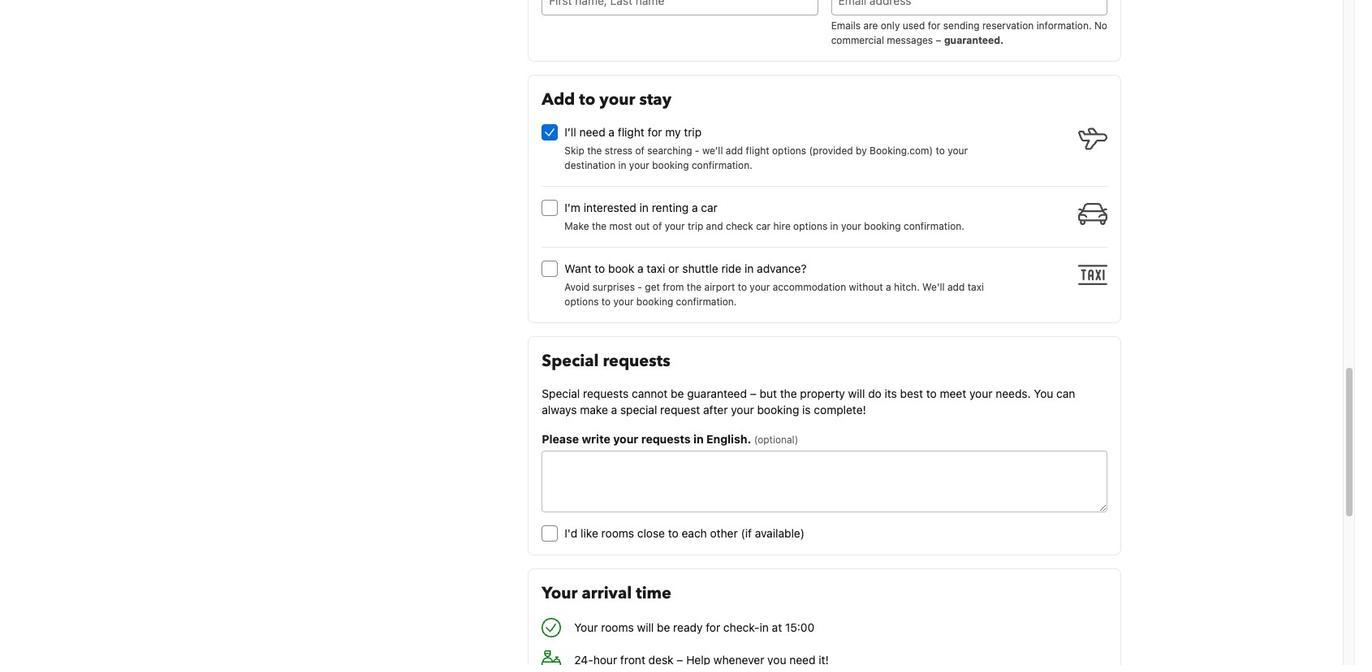 Task type: describe. For each thing, give the bounding box(es) containing it.
avoid surprises - get from the airport to your accommodation without a hitch. we'll add taxi options to your booking confirmation.
[[565, 281, 984, 308]]

you
[[1034, 386, 1054, 400]]

1 vertical spatial will
[[637, 620, 654, 634]]

by
[[856, 144, 867, 156]]

get
[[645, 281, 660, 293]]

0 horizontal spatial flight
[[618, 125, 645, 139]]

hitch.
[[894, 281, 920, 293]]

your down advance?
[[750, 281, 770, 293]]

guaranteed
[[687, 386, 747, 400]]

we'll
[[923, 281, 945, 293]]

messages
[[887, 34, 933, 46]]

taxi inside avoid surprises - get from the airport to your accommodation without a hitch. we'll add taxi options to your booking confirmation.
[[968, 281, 984, 293]]

we'll
[[702, 144, 723, 156]]

in left english.
[[694, 432, 704, 446]]

add to your stay
[[542, 88, 672, 110]]

the inside skip the stress of searching - we'll add flight options (provided by booking.com) to your destination in your booking confirmation.
[[587, 144, 602, 156]]

ready
[[673, 620, 703, 634]]

booking.com)
[[870, 144, 933, 156]]

commercial
[[831, 34, 884, 46]]

a inside special requests cannot be guaranteed – but the property will do its best to meet your needs. you can always make a special request after your booking is complete!
[[611, 403, 617, 416]]

the down the "interested"
[[592, 220, 607, 232]]

request
[[660, 403, 700, 416]]

are
[[864, 19, 878, 31]]

skip
[[565, 144, 585, 156]]

interested
[[584, 200, 637, 214]]

the inside avoid surprises - get from the airport to your accommodation without a hitch. we'll add taxi options to your booking confirmation.
[[687, 281, 702, 293]]

group containing i'll need a flight for my trip
[[542, 117, 1114, 309]]

meet
[[940, 386, 967, 400]]

15:00
[[785, 620, 815, 634]]

your for your arrival time
[[542, 582, 578, 604]]

after
[[703, 403, 728, 416]]

i'd
[[565, 526, 578, 540]]

and
[[706, 220, 723, 232]]

each
[[682, 526, 707, 540]]

add
[[542, 88, 575, 110]]

no
[[1095, 19, 1108, 31]]

i'll
[[565, 125, 576, 139]]

to down surprises
[[602, 295, 611, 308]]

skip the stress of searching - we'll add flight options (provided by booking.com) to your destination in your booking confirmation.
[[565, 144, 968, 171]]

surprises
[[593, 281, 635, 293]]

emails
[[831, 19, 861, 31]]

please
[[542, 432, 579, 446]]

property
[[800, 386, 845, 400]]

in up out
[[640, 200, 649, 214]]

available)
[[755, 526, 805, 540]]

2 rooms from the top
[[601, 620, 634, 634]]

of inside skip the stress of searching - we'll add flight options (provided by booking.com) to your destination in your booking confirmation.
[[635, 144, 645, 156]]

avoid
[[565, 281, 590, 293]]

add inside avoid surprises - get from the airport to your accommodation without a hitch. we'll add taxi options to your booking confirmation.
[[948, 281, 965, 293]]

1 rooms from the top
[[602, 526, 634, 540]]

options inside avoid surprises - get from the airport to your accommodation without a hitch. we'll add taxi options to your booking confirmation.
[[565, 295, 599, 308]]

do
[[868, 386, 882, 400]]

needs.
[[996, 386, 1031, 400]]

in inside skip the stress of searching - we'll add flight options (provided by booking.com) to your destination in your booking confirmation.
[[618, 159, 627, 171]]

its
[[885, 386, 897, 400]]

searching
[[648, 144, 692, 156]]

Email address text field
[[831, 0, 1108, 15]]

reservation
[[983, 19, 1034, 31]]

in right ride at the right top of page
[[745, 261, 754, 275]]

special for special requests cannot be guaranteed – but the property will do its best to meet your needs. you can always make a special request after your booking is complete!
[[542, 386, 580, 400]]

check-
[[724, 620, 760, 634]]

complete!
[[814, 403, 866, 416]]

like
[[581, 526, 598, 540]]

booking up 'without'
[[864, 220, 901, 232]]

your right after
[[731, 403, 754, 416]]

i'll need a flight for my trip
[[565, 125, 702, 139]]

other
[[710, 526, 738, 540]]

your up i'll need a flight for my trip on the top of the page
[[600, 88, 636, 110]]

(if
[[741, 526, 752, 540]]

used
[[903, 19, 925, 31]]

the inside special requests cannot be guaranteed – but the property will do its best to meet your needs. you can always make a special request after your booking is complete!
[[780, 386, 797, 400]]

out
[[635, 220, 650, 232]]

trip for your
[[688, 220, 704, 232]]

in left at
[[760, 620, 769, 634]]

flight inside skip the stress of searching - we'll add flight options (provided by booking.com) to your destination in your booking confirmation.
[[746, 144, 770, 156]]

your arrival time
[[542, 582, 672, 604]]

please write your requests in english. (optional)
[[542, 432, 799, 446]]

be for guaranteed
[[671, 386, 684, 400]]

book
[[608, 261, 635, 275]]

your rooms will be ready for check-in at 15:00
[[574, 620, 815, 634]]

make the most out of your trip and check car hire options in your booking confirmation.
[[565, 220, 965, 232]]

1 vertical spatial confirmation.
[[904, 220, 965, 232]]

advance?
[[757, 261, 807, 275]]

cannot
[[632, 386, 668, 400]]

to inside special requests cannot be guaranteed – but the property will do its best to meet your needs. you can always make a special request after your booking is complete!
[[927, 386, 937, 400]]

destination
[[565, 159, 616, 171]]

your up 'without'
[[841, 220, 862, 232]]

need
[[579, 125, 606, 139]]

1 vertical spatial of
[[653, 220, 662, 232]]

but
[[760, 386, 777, 400]]

only
[[881, 19, 900, 31]]

can
[[1057, 386, 1076, 400]]

requests for special requests
[[603, 350, 671, 372]]

booking inside skip the stress of searching - we'll add flight options (provided by booking.com) to your destination in your booking confirmation.
[[652, 159, 689, 171]]

i'm interested in renting a car
[[565, 200, 718, 214]]

for for my
[[648, 125, 662, 139]]



Task type: locate. For each thing, give the bounding box(es) containing it.
your down surprises
[[614, 295, 634, 308]]

a right need in the left of the page
[[609, 125, 615, 139]]

rooms down arrival
[[601, 620, 634, 634]]

check
[[726, 220, 754, 232]]

1 vertical spatial flight
[[746, 144, 770, 156]]

1 vertical spatial options
[[794, 220, 828, 232]]

want to book a taxi or shuttle ride in advance?
[[565, 261, 807, 275]]

taxi right we'll
[[968, 281, 984, 293]]

1 horizontal spatial flight
[[746, 144, 770, 156]]

stay
[[640, 88, 672, 110]]

airport
[[705, 281, 735, 293]]

be for ready
[[657, 620, 670, 634]]

write
[[582, 432, 611, 446]]

1 horizontal spatial –
[[936, 34, 942, 46]]

0 horizontal spatial will
[[637, 620, 654, 634]]

1 vertical spatial –
[[750, 386, 757, 400]]

a right the renting
[[692, 200, 698, 214]]

1 vertical spatial your
[[574, 620, 598, 634]]

0 vertical spatial options
[[772, 144, 807, 156]]

for for sending
[[928, 19, 941, 31]]

group
[[542, 117, 1114, 309]]

to inside skip the stress of searching - we'll add flight options (provided by booking.com) to your destination in your booking confirmation.
[[936, 144, 945, 156]]

special requests cannot be guaranteed – but the property will do its best to meet your needs. you can always make a special request after your booking is complete!
[[542, 386, 1076, 416]]

0 vertical spatial –
[[936, 34, 942, 46]]

rooms
[[602, 526, 634, 540], [601, 620, 634, 634]]

0 vertical spatial flight
[[618, 125, 645, 139]]

1 horizontal spatial -
[[695, 144, 700, 156]]

add
[[726, 144, 743, 156], [948, 281, 965, 293]]

booking down searching
[[652, 159, 689, 171]]

rooms right like
[[602, 526, 634, 540]]

0 horizontal spatial of
[[635, 144, 645, 156]]

to down ride at the right top of page
[[738, 281, 747, 293]]

your down your arrival time
[[574, 620, 598, 634]]

0 horizontal spatial –
[[750, 386, 757, 400]]

best
[[900, 386, 923, 400]]

(provided
[[809, 144, 853, 156]]

in down stress on the left top of the page
[[618, 159, 627, 171]]

of
[[635, 144, 645, 156], [653, 220, 662, 232]]

- inside avoid surprises - get from the airport to your accommodation without a hitch. we'll add taxi options to your booking confirmation.
[[638, 281, 642, 293]]

a
[[609, 125, 615, 139], [692, 200, 698, 214], [638, 261, 644, 275], [886, 281, 892, 293], [611, 403, 617, 416]]

- left the get
[[638, 281, 642, 293]]

the
[[587, 144, 602, 156], [592, 220, 607, 232], [687, 281, 702, 293], [780, 386, 797, 400]]

1 horizontal spatial for
[[706, 620, 721, 634]]

confirmation. down the airport
[[676, 295, 737, 308]]

will left do
[[848, 386, 865, 400]]

requests
[[603, 350, 671, 372], [583, 386, 629, 400], [641, 432, 691, 446]]

1 vertical spatial for
[[648, 125, 662, 139]]

hire
[[774, 220, 791, 232]]

0 horizontal spatial -
[[638, 281, 642, 293]]

always
[[542, 403, 577, 416]]

from
[[663, 281, 684, 293]]

(optional)
[[754, 433, 799, 446]]

requests up cannot
[[603, 350, 671, 372]]

booking inside avoid surprises - get from the airport to your accommodation without a hitch. we'll add taxi options to your booking confirmation.
[[637, 295, 673, 308]]

special
[[621, 403, 657, 416]]

your for your rooms will be ready for check-in at 15:00
[[574, 620, 598, 634]]

to left each
[[668, 526, 679, 540]]

trip left and
[[688, 220, 704, 232]]

add right we'll at right top
[[726, 144, 743, 156]]

my
[[665, 125, 681, 139]]

0 vertical spatial car
[[701, 200, 718, 214]]

be left 'ready'
[[657, 620, 670, 634]]

arrival
[[582, 582, 632, 604]]

-
[[695, 144, 700, 156], [638, 281, 642, 293]]

is
[[803, 403, 811, 416]]

1 vertical spatial rooms
[[601, 620, 634, 634]]

for right 'ready'
[[706, 620, 721, 634]]

your
[[542, 582, 578, 604], [574, 620, 598, 634]]

0 vertical spatial will
[[848, 386, 865, 400]]

1 vertical spatial special
[[542, 386, 580, 400]]

want
[[565, 261, 592, 275]]

2 vertical spatial options
[[565, 295, 599, 308]]

to left book
[[595, 261, 605, 275]]

trip
[[684, 125, 702, 139], [688, 220, 704, 232]]

your down the renting
[[665, 220, 685, 232]]

your right meet
[[970, 386, 993, 400]]

0 horizontal spatial taxi
[[647, 261, 666, 275]]

shuttle
[[682, 261, 719, 275]]

0 vertical spatial add
[[726, 144, 743, 156]]

booking inside special requests cannot be guaranteed – but the property will do its best to meet your needs. you can always make a special request after your booking is complete!
[[757, 403, 799, 416]]

0 horizontal spatial add
[[726, 144, 743, 156]]

1 vertical spatial be
[[657, 620, 670, 634]]

to
[[579, 88, 596, 110], [936, 144, 945, 156], [595, 261, 605, 275], [738, 281, 747, 293], [602, 295, 611, 308], [927, 386, 937, 400], [668, 526, 679, 540]]

0 vertical spatial for
[[928, 19, 941, 31]]

options left (provided
[[772, 144, 807, 156]]

the down shuttle
[[687, 281, 702, 293]]

for inside emails are only used for sending reservation information. no commercial messages –
[[928, 19, 941, 31]]

most
[[610, 220, 632, 232]]

close
[[637, 526, 665, 540]]

information.
[[1037, 19, 1092, 31]]

1 horizontal spatial be
[[671, 386, 684, 400]]

make
[[565, 220, 589, 232]]

confirmation.
[[692, 159, 753, 171], [904, 220, 965, 232], [676, 295, 737, 308]]

add right we'll
[[948, 281, 965, 293]]

1 vertical spatial car
[[756, 220, 771, 232]]

2 vertical spatial requests
[[641, 432, 691, 446]]

to right best
[[927, 386, 937, 400]]

your right booking.com)
[[948, 144, 968, 156]]

options inside skip the stress of searching - we'll add flight options (provided by booking.com) to your destination in your booking confirmation.
[[772, 144, 807, 156]]

options right hire
[[794, 220, 828, 232]]

options down avoid
[[565, 295, 599, 308]]

1 vertical spatial taxi
[[968, 281, 984, 293]]

car up and
[[701, 200, 718, 214]]

trip for my
[[684, 125, 702, 139]]

2 special from the top
[[542, 386, 580, 400]]

at
[[772, 620, 782, 634]]

time
[[636, 582, 672, 604]]

make
[[580, 403, 608, 416]]

0 vertical spatial of
[[635, 144, 645, 156]]

confirmation. up we'll
[[904, 220, 965, 232]]

booking down the get
[[637, 295, 673, 308]]

i'd like rooms close to each other (if available)
[[565, 526, 805, 540]]

1 horizontal spatial car
[[756, 220, 771, 232]]

– right "messages"
[[936, 34, 942, 46]]

2 vertical spatial for
[[706, 620, 721, 634]]

ride
[[722, 261, 742, 275]]

be up request
[[671, 386, 684, 400]]

will
[[848, 386, 865, 400], [637, 620, 654, 634]]

in right hire
[[831, 220, 839, 232]]

– left but at the bottom right of page
[[750, 386, 757, 400]]

car left hire
[[756, 220, 771, 232]]

0 vertical spatial rooms
[[602, 526, 634, 540]]

- left we'll at right top
[[695, 144, 700, 156]]

0 vertical spatial confirmation.
[[692, 159, 753, 171]]

special inside special requests cannot be guaranteed – but the property will do its best to meet your needs. you can always make a special request after your booking is complete!
[[542, 386, 580, 400]]

taxi left or
[[647, 261, 666, 275]]

requests for special requests cannot be guaranteed – but the property will do its best to meet your needs. you can always make a special request after your booking is complete!
[[583, 386, 629, 400]]

0 vertical spatial trip
[[684, 125, 702, 139]]

the up destination
[[587, 144, 602, 156]]

the right but at the bottom right of page
[[780, 386, 797, 400]]

requests down request
[[641, 432, 691, 446]]

1 special from the top
[[542, 350, 599, 372]]

0 vertical spatial taxi
[[647, 261, 666, 275]]

1 vertical spatial add
[[948, 281, 965, 293]]

1 horizontal spatial add
[[948, 281, 965, 293]]

0 vertical spatial your
[[542, 582, 578, 604]]

a inside avoid surprises - get from the airport to your accommodation without a hitch. we'll add taxi options to your booking confirmation.
[[886, 281, 892, 293]]

for left my
[[648, 125, 662, 139]]

trip right my
[[684, 125, 702, 139]]

- inside skip the stress of searching - we'll add flight options (provided by booking.com) to your destination in your booking confirmation.
[[695, 144, 700, 156]]

i'm
[[565, 200, 581, 214]]

sending
[[944, 19, 980, 31]]

requests up make
[[583, 386, 629, 400]]

0 vertical spatial special
[[542, 350, 599, 372]]

to right add on the top left of the page
[[579, 88, 596, 110]]

flight up stress on the left top of the page
[[618, 125, 645, 139]]

1 horizontal spatial will
[[848, 386, 865, 400]]

your
[[600, 88, 636, 110], [948, 144, 968, 156], [629, 159, 650, 171], [665, 220, 685, 232], [841, 220, 862, 232], [750, 281, 770, 293], [614, 295, 634, 308], [970, 386, 993, 400], [731, 403, 754, 416], [613, 432, 639, 446]]

of right out
[[653, 220, 662, 232]]

in
[[618, 159, 627, 171], [640, 200, 649, 214], [831, 220, 839, 232], [745, 261, 754, 275], [694, 432, 704, 446], [760, 620, 769, 634]]

1 vertical spatial trip
[[688, 220, 704, 232]]

will down time
[[637, 620, 654, 634]]

0 vertical spatial -
[[695, 144, 700, 156]]

a right book
[[638, 261, 644, 275]]

flight right we'll at right top
[[746, 144, 770, 156]]

0 vertical spatial requests
[[603, 350, 671, 372]]

special requests
[[542, 350, 671, 372]]

be inside special requests cannot be guaranteed – but the property will do its best to meet your needs. you can always make a special request after your booking is complete!
[[671, 386, 684, 400]]

0 vertical spatial be
[[671, 386, 684, 400]]

a left hitch.
[[886, 281, 892, 293]]

english.
[[707, 432, 751, 446]]

special
[[542, 350, 599, 372], [542, 386, 580, 400]]

– inside emails are only used for sending reservation information. no commercial messages –
[[936, 34, 942, 46]]

requests inside special requests cannot be guaranteed – but the property will do its best to meet your needs. you can always make a special request after your booking is complete!
[[583, 386, 629, 400]]

2 vertical spatial confirmation.
[[676, 295, 737, 308]]

without
[[849, 281, 883, 293]]

confirmation. down we'll at right top
[[692, 159, 753, 171]]

0 horizontal spatial car
[[701, 200, 718, 214]]

–
[[936, 34, 942, 46], [750, 386, 757, 400]]

renting
[[652, 200, 689, 214]]

add inside skip the stress of searching - we'll add flight options (provided by booking.com) to your destination in your booking confirmation.
[[726, 144, 743, 156]]

booking down but at the bottom right of page
[[757, 403, 799, 416]]

2 horizontal spatial for
[[928, 19, 941, 31]]

1 horizontal spatial of
[[653, 220, 662, 232]]

a right make
[[611, 403, 617, 416]]

None text field
[[542, 450, 1108, 512]]

your right write
[[613, 432, 639, 446]]

of down i'll need a flight for my trip on the top of the page
[[635, 144, 645, 156]]

stress
[[605, 144, 633, 156]]

accommodation
[[773, 281, 846, 293]]

your down stress on the left top of the page
[[629, 159, 650, 171]]

0 horizontal spatial for
[[648, 125, 662, 139]]

special for special requests
[[542, 350, 599, 372]]

car
[[701, 200, 718, 214], [756, 220, 771, 232]]

or
[[669, 261, 679, 275]]

1 horizontal spatial taxi
[[968, 281, 984, 293]]

for right 'used'
[[928, 19, 941, 31]]

emails are only used for sending reservation information. no commercial messages –
[[831, 19, 1108, 46]]

1 vertical spatial requests
[[583, 386, 629, 400]]

to right booking.com)
[[936, 144, 945, 156]]

guaranteed.
[[944, 34, 1004, 46]]

confirmation. inside skip the stress of searching - we'll add flight options (provided by booking.com) to your destination in your booking confirmation.
[[692, 159, 753, 171]]

– inside special requests cannot be guaranteed – but the property will do its best to meet your needs. you can always make a special request after your booking is complete!
[[750, 386, 757, 400]]

will inside special requests cannot be guaranteed – but the property will do its best to meet your needs. you can always make a special request after your booking is complete!
[[848, 386, 865, 400]]

Full guest name text field
[[542, 0, 818, 15]]

your left arrival
[[542, 582, 578, 604]]

1 vertical spatial -
[[638, 281, 642, 293]]

confirmation. inside avoid surprises - get from the airport to your accommodation without a hitch. we'll add taxi options to your booking confirmation.
[[676, 295, 737, 308]]

0 horizontal spatial be
[[657, 620, 670, 634]]



Task type: vqa. For each thing, say whether or not it's contained in the screenshot.


